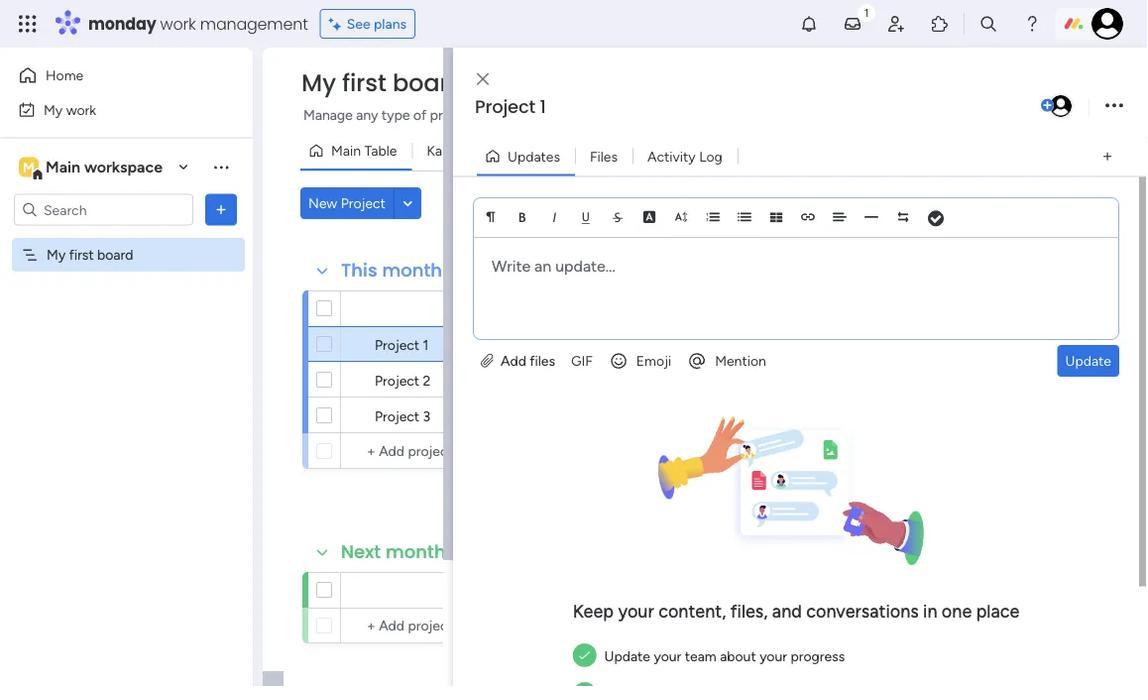Task type: locate. For each thing, give the bounding box(es) containing it.
main inside workspace selection element
[[46, 158, 80, 177]]

first
[[342, 66, 387, 100], [69, 246, 94, 263]]

type
[[382, 107, 410, 123]]

0 horizontal spatial options image
[[211, 200, 231, 220]]

any
[[356, 107, 378, 123]]

main for main workspace
[[46, 158, 80, 177]]

0 horizontal spatial 1
[[423, 336, 429, 353]]

files button
[[575, 140, 633, 172]]

1 horizontal spatial and
[[772, 600, 802, 621]]

next
[[341, 540, 381, 565]]

1 horizontal spatial of
[[755, 107, 768, 123]]

john smith image
[[1092, 8, 1124, 40]]

1 vertical spatial work
[[66, 101, 96, 118]]

your right 'where' on the top right of page
[[813, 107, 841, 123]]

options image down workspace options image
[[211, 200, 231, 220]]

board down search in workspace field
[[97, 246, 133, 263]]

1 vertical spatial first
[[69, 246, 94, 263]]

0 vertical spatial board
[[393, 66, 465, 100]]

my down search in workspace field
[[47, 246, 66, 263]]

and left keep
[[660, 107, 683, 123]]

0 vertical spatial work
[[160, 12, 196, 35]]

my work button
[[12, 94, 213, 125]]

2 of from the left
[[755, 107, 768, 123]]

0 vertical spatial 1
[[540, 94, 546, 120]]

1 vertical spatial my
[[44, 101, 63, 118]]

0 horizontal spatial update
[[605, 647, 651, 664]]

0 vertical spatial and
[[660, 107, 683, 123]]

3
[[423, 408, 431, 424]]

log
[[699, 148, 723, 165]]

files
[[590, 148, 618, 165]]

0 vertical spatial month
[[382, 258, 442, 283]]

project 1 up project 2
[[375, 336, 429, 353]]

board up project.
[[393, 66, 465, 100]]

assign
[[481, 107, 523, 123]]

home button
[[12, 60, 213, 91]]

option
[[0, 237, 253, 241]]

update
[[1066, 352, 1112, 369], [605, 647, 651, 664]]

m
[[23, 159, 35, 176]]

plans
[[374, 15, 407, 32]]

emoji button
[[601, 345, 680, 376]]

first up any
[[342, 66, 387, 100]]

project left 3
[[375, 408, 420, 424]]

monday work management
[[88, 12, 308, 35]]

your
[[813, 107, 841, 123], [618, 600, 654, 621], [654, 647, 682, 664], [760, 647, 788, 664]]

my down home
[[44, 101, 63, 118]]

1 horizontal spatial first
[[342, 66, 387, 100]]

0 vertical spatial my
[[302, 66, 336, 100]]

project down close icon
[[475, 94, 536, 120]]

This month field
[[336, 258, 447, 284]]

board inside my first board manage any type of project. assign owners, set timelines and keep track of where your project stands.
[[393, 66, 465, 100]]

updates button
[[477, 140, 575, 172]]

mention
[[715, 352, 767, 369]]

0 vertical spatial options image
[[1106, 93, 1124, 120]]

1 up 2
[[423, 336, 429, 353]]

1 vertical spatial update
[[605, 647, 651, 664]]

month right this
[[382, 258, 442, 283]]

of
[[414, 107, 427, 123], [755, 107, 768, 123]]

main
[[331, 142, 361, 159], [46, 158, 80, 177]]

options image up add view image
[[1106, 93, 1124, 120]]

add view image
[[1104, 149, 1112, 163]]

search everything image
[[979, 14, 999, 34]]

track
[[720, 107, 751, 123]]

my
[[302, 66, 336, 100], [44, 101, 63, 118], [47, 246, 66, 263]]

project inside button
[[341, 195, 386, 212]]

work inside button
[[66, 101, 96, 118]]

where
[[771, 107, 810, 123]]

my first board manage any type of project. assign owners, set timelines and keep track of where your project stands.
[[302, 66, 937, 123]]

italic image
[[547, 210, 561, 224]]

board for my first board manage any type of project. assign owners, set timelines and keep track of where your project stands.
[[393, 66, 465, 100]]

project.
[[430, 107, 478, 123]]

notifications image
[[799, 14, 819, 34]]

1 vertical spatial 1
[[423, 336, 429, 353]]

0 vertical spatial project 1
[[475, 94, 546, 120]]

your right about
[[760, 647, 788, 664]]

checklist image
[[928, 211, 944, 224]]

new project button
[[301, 187, 394, 219]]

content,
[[659, 600, 726, 621]]

see plans button
[[320, 9, 416, 39]]

main inside 'button'
[[331, 142, 361, 159]]

files
[[530, 352, 555, 369]]

update your team about your progress
[[605, 647, 845, 664]]

1 horizontal spatial main
[[331, 142, 361, 159]]

2
[[423, 372, 431, 389]]

options image
[[1106, 93, 1124, 120], [211, 200, 231, 220]]

main workspace
[[46, 158, 163, 177]]

activity log
[[648, 148, 723, 165]]

my inside my first board manage any type of project. assign owners, set timelines and keep track of where your project stands.
[[302, 66, 336, 100]]

main table button
[[301, 135, 412, 167]]

0 horizontal spatial and
[[660, 107, 683, 123]]

home
[[46, 67, 84, 84]]

first down search in workspace field
[[69, 246, 94, 263]]

update button
[[1058, 345, 1120, 376]]

my for my first board manage any type of project. assign owners, set timelines and keep track of where your project stands.
[[302, 66, 336, 100]]

files,
[[731, 600, 768, 621]]

0 horizontal spatial board
[[97, 246, 133, 263]]

size image
[[674, 210, 688, 224]]

work right monday
[[160, 12, 196, 35]]

work
[[160, 12, 196, 35], [66, 101, 96, 118]]

1 horizontal spatial update
[[1066, 352, 1112, 369]]

angle down image
[[403, 196, 413, 211]]

your left team
[[654, 647, 682, 664]]

1 horizontal spatial project 1
[[475, 94, 546, 120]]

my work
[[44, 101, 96, 118]]

your right keep at the bottom
[[618, 600, 654, 621]]

project 1 down close icon
[[475, 94, 546, 120]]

month inside field
[[386, 540, 446, 565]]

my inside list box
[[47, 246, 66, 263]]

board inside list box
[[97, 246, 133, 263]]

1 vertical spatial and
[[772, 600, 802, 621]]

of right the track
[[755, 107, 768, 123]]

month inside 'field'
[[382, 258, 442, 283]]

0 horizontal spatial first
[[69, 246, 94, 263]]

update inside button
[[1066, 352, 1112, 369]]

2 vertical spatial my
[[47, 246, 66, 263]]

Project 1 field
[[470, 94, 1037, 120]]

update for update your team about your progress
[[605, 647, 651, 664]]

1 horizontal spatial board
[[393, 66, 465, 100]]

Next month field
[[336, 540, 451, 565]]

first inside my first board manage any type of project. assign owners, set timelines and keep track of where your project stands.
[[342, 66, 387, 100]]

work for monday
[[160, 12, 196, 35]]

keep
[[573, 600, 614, 621]]

my inside button
[[44, 101, 63, 118]]

board
[[393, 66, 465, 100], [97, 246, 133, 263]]

team
[[685, 647, 717, 664]]

month right next
[[386, 540, 446, 565]]

keep your content, files, and conversations in one place
[[573, 600, 1020, 621]]

set
[[578, 107, 597, 123]]

0 horizontal spatial work
[[66, 101, 96, 118]]

of right the type
[[414, 107, 427, 123]]

0 vertical spatial first
[[342, 66, 387, 100]]

0 horizontal spatial main
[[46, 158, 80, 177]]

management
[[200, 12, 308, 35]]

work down home
[[66, 101, 96, 118]]

and right files,
[[772, 600, 802, 621]]

first for my first board
[[69, 246, 94, 263]]

1. numbers image
[[706, 210, 720, 224]]

in
[[923, 600, 938, 621]]

month
[[382, 258, 442, 283], [386, 540, 446, 565]]

1 right assign
[[540, 94, 546, 120]]

project
[[844, 107, 889, 123]]

1 horizontal spatial work
[[160, 12, 196, 35]]

first inside my first board list box
[[69, 246, 94, 263]]

close image
[[477, 72, 489, 87]]

project 1
[[475, 94, 546, 120], [375, 336, 429, 353]]

1 horizontal spatial options image
[[1106, 93, 1124, 120]]

project 3
[[375, 408, 431, 424]]

1
[[540, 94, 546, 120], [423, 336, 429, 353]]

0 horizontal spatial of
[[414, 107, 427, 123]]

1 vertical spatial month
[[386, 540, 446, 565]]

project right new
[[341, 195, 386, 212]]

strikethrough image
[[611, 210, 625, 224]]

1 image
[[858, 1, 876, 23]]

my up the manage
[[302, 66, 336, 100]]

kanban
[[427, 142, 473, 159]]

month for this month
[[382, 258, 442, 283]]

main left the "table"
[[331, 142, 361, 159]]

Search in workspace field
[[42, 198, 166, 221]]

project
[[475, 94, 536, 120], [341, 195, 386, 212], [375, 336, 420, 353], [375, 372, 420, 389], [375, 408, 420, 424]]

1 horizontal spatial 1
[[540, 94, 546, 120]]

main right workspace image
[[46, 158, 80, 177]]

add
[[501, 352, 527, 369]]

owners,
[[526, 107, 575, 123]]

1 vertical spatial options image
[[211, 200, 231, 220]]

project 2
[[375, 372, 431, 389]]

one
[[942, 600, 972, 621]]

1 vertical spatial board
[[97, 246, 133, 263]]

keep
[[687, 107, 717, 123]]

and
[[660, 107, 683, 123], [772, 600, 802, 621]]

My first board field
[[297, 66, 470, 100]]

inbox image
[[843, 14, 863, 34]]

0 vertical spatial update
[[1066, 352, 1112, 369]]

1 vertical spatial project 1
[[375, 336, 429, 353]]



Task type: describe. For each thing, give the bounding box(es) containing it.
activity
[[648, 148, 696, 165]]

work for my
[[66, 101, 96, 118]]

project 1 inside field
[[475, 94, 546, 120]]

format image
[[484, 210, 498, 224]]

align image
[[833, 210, 847, 224]]

workspace
[[84, 158, 163, 177]]

see
[[347, 15, 371, 32]]

table image
[[770, 210, 784, 224]]

1 of from the left
[[414, 107, 427, 123]]

text color image
[[643, 210, 657, 224]]

my for my first board
[[47, 246, 66, 263]]

add files
[[498, 352, 555, 369]]

project left 2
[[375, 372, 420, 389]]

workspace options image
[[211, 157, 231, 177]]

main table
[[331, 142, 397, 159]]

main for main table
[[331, 142, 361, 159]]

first for my first board manage any type of project. assign owners, set timelines and keep track of where your project stands.
[[342, 66, 387, 100]]

table
[[364, 142, 397, 159]]

1 inside project 1 field
[[540, 94, 546, 120]]

0 horizontal spatial project 1
[[375, 336, 429, 353]]

gif button
[[563, 345, 601, 376]]

john smith image
[[1048, 93, 1074, 119]]

line image
[[865, 210, 879, 224]]

month for next month
[[386, 540, 446, 565]]

select product image
[[18, 14, 38, 34]]

gif
[[571, 352, 593, 369]]

underline image
[[579, 210, 593, 224]]

my for my work
[[44, 101, 63, 118]]

rtl ltr image
[[897, 210, 910, 224]]

stands.
[[893, 107, 937, 123]]

next month
[[341, 540, 446, 565]]

bold image
[[516, 210, 530, 224]]

+ Add project text field
[[351, 614, 506, 638]]

conversations
[[807, 600, 919, 621]]

progress
[[791, 647, 845, 664]]

manage any type of project. assign owners, set timelines and keep track of where your project stands. button
[[301, 103, 967, 127]]

timelines
[[601, 107, 657, 123]]

link image
[[801, 210, 815, 224]]

board for my first board
[[97, 246, 133, 263]]

about
[[720, 647, 756, 664]]

help image
[[1023, 14, 1042, 34]]

activity log button
[[633, 140, 738, 172]]

apps image
[[930, 14, 950, 34]]

invite members image
[[887, 14, 907, 34]]

dapulse addbtn image
[[1041, 99, 1054, 112]]

and inside my first board manage any type of project. assign owners, set timelines and keep track of where your project stands.
[[660, 107, 683, 123]]

project inside field
[[475, 94, 536, 120]]

&bull; bullets image
[[738, 210, 752, 224]]

see plans
[[347, 15, 407, 32]]

this month
[[341, 258, 442, 283]]

new project
[[308, 195, 386, 212]]

kanban button
[[412, 135, 488, 167]]

mention button
[[680, 345, 774, 376]]

dapulse attachment image
[[481, 352, 494, 369]]

v2 checklist full image
[[573, 675, 605, 686]]

+ Add project text field
[[351, 439, 506, 463]]

your inside my first board manage any type of project. assign owners, set timelines and keep track of where your project stands.
[[813, 107, 841, 123]]

manage
[[303, 107, 353, 123]]

my first board list box
[[0, 234, 253, 540]]

workspace image
[[19, 156, 39, 178]]

update for update
[[1066, 352, 1112, 369]]

updates
[[508, 148, 560, 165]]

this
[[341, 258, 377, 283]]

project up project 2
[[375, 336, 420, 353]]

place
[[977, 600, 1020, 621]]

new
[[308, 195, 337, 212]]

workspace selection element
[[19, 155, 166, 181]]

my first board
[[47, 246, 133, 263]]

monday
[[88, 12, 156, 35]]

emoji
[[637, 352, 672, 369]]



Task type: vqa. For each thing, say whether or not it's contained in the screenshot.
Home option
no



